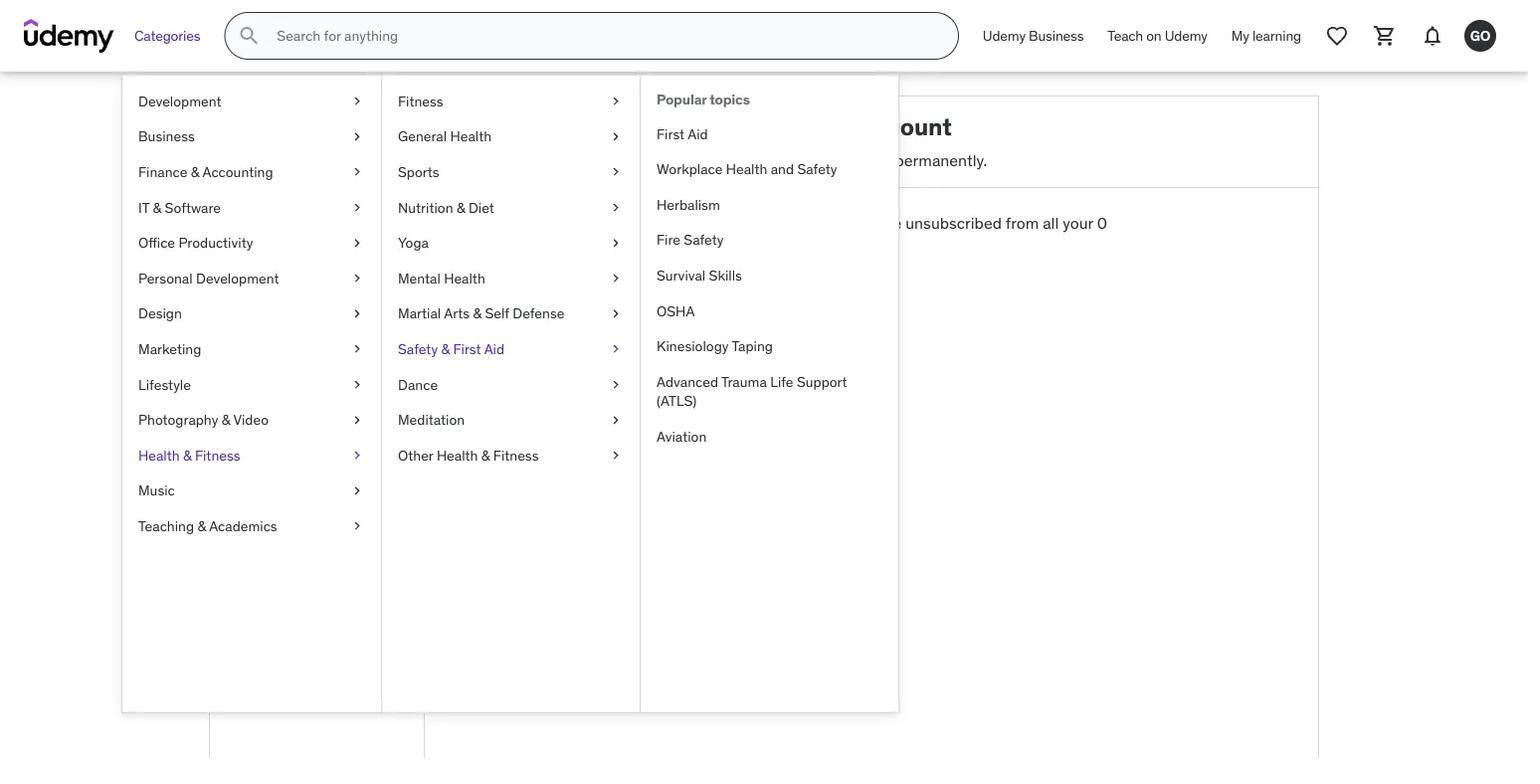 Task type: describe. For each thing, give the bounding box(es) containing it.
health & fitness link
[[122, 438, 381, 473]]

xsmall image for personal development
[[349, 269, 365, 288]]

survival skills
[[657, 266, 742, 284]]

marketing link
[[122, 332, 381, 367]]

other health & fitness
[[398, 446, 539, 464]]

submit search image
[[237, 24, 261, 48]]

2 vertical spatial safety
[[398, 340, 438, 358]]

& for fitness
[[183, 446, 192, 464]]

fitness link
[[382, 84, 640, 119]]

first aid
[[657, 125, 708, 143]]

close account button
[[573, 273, 702, 320]]

and inside 'safety & first aid' element
[[771, 160, 794, 178]]

it & software link
[[122, 190, 381, 225]]

defense
[[513, 305, 565, 323]]

xsmall image for finance & accounting
[[349, 162, 365, 182]]

xsmall image for yoga
[[608, 233, 624, 253]]

personal
[[138, 269, 193, 287]]

aviation
[[657, 428, 707, 446]]

design link
[[122, 296, 381, 332]]

0
[[1097, 213, 1108, 233]]

self
[[485, 305, 509, 323]]

go link
[[1457, 12, 1505, 60]]

first aid link
[[641, 116, 899, 152]]

teaching
[[138, 517, 194, 535]]

photography & video link
[[122, 402, 381, 438]]

health for general
[[450, 127, 492, 145]]

kinesiology
[[657, 337, 729, 355]]

development inside development link
[[138, 92, 222, 110]]

xsmall image for development
[[349, 92, 365, 111]]

& for first
[[441, 340, 450, 358]]

taping
[[732, 337, 773, 355]]

general health
[[398, 127, 492, 145]]

1 horizontal spatial aid
[[688, 125, 708, 143]]

other health & fitness link
[[382, 438, 640, 473]]

popular topics
[[657, 91, 750, 108]]

other
[[398, 446, 433, 464]]

close
[[688, 213, 725, 233]]

unsubscribed
[[906, 213, 1002, 233]]

yoga
[[398, 234, 429, 252]]

mental health link
[[382, 261, 640, 296]]

office productivity
[[138, 234, 253, 252]]

if you close your account, you will be unsubscribed from all your 0 courses, and will lose access forever.
[[573, 213, 1108, 255]]

your for you
[[729, 213, 759, 233]]

xsmall image for marketing
[[349, 340, 365, 359]]

personal development link
[[122, 261, 381, 296]]

close for account
[[585, 286, 627, 306]]

fire
[[657, 231, 681, 249]]

fire safety
[[657, 231, 724, 249]]

view public profile link
[[210, 291, 424, 321]]

xsmall image for dance
[[608, 375, 624, 394]]

(atls)
[[657, 392, 697, 410]]

life
[[770, 373, 794, 391]]

first inside safety & first aid link
[[453, 340, 481, 358]]

first inside first aid link
[[657, 125, 685, 143]]

xsmall image for teaching & academics
[[349, 517, 365, 536]]

kinesiology taping link
[[641, 329, 899, 364]]

xsmall image for meditation
[[608, 410, 624, 430]]

2 you from the left
[[828, 213, 853, 233]]

udemy business link
[[971, 12, 1096, 60]]

& for video
[[222, 411, 230, 429]]

1 you from the left
[[659, 213, 684, 233]]

music link
[[122, 473, 381, 509]]

sports link
[[382, 154, 640, 190]]

advanced
[[657, 373, 719, 391]]

subscriptions link
[[210, 412, 424, 442]]

finance & accounting link
[[122, 154, 381, 190]]

herbalism
[[657, 196, 720, 213]]

nutrition & diet link
[[382, 190, 640, 225]]

xsmall image for nutrition & diet
[[608, 198, 624, 217]]

workplace health and safety link
[[641, 152, 899, 187]]

all
[[1043, 213, 1059, 233]]

lifestyle link
[[122, 367, 381, 402]]

lose
[[694, 235, 723, 255]]

osha link
[[641, 293, 899, 329]]

personal development
[[138, 269, 279, 287]]

0 horizontal spatial fitness
[[195, 446, 240, 464]]

advanced trauma life support (atls)
[[657, 373, 848, 410]]

teach on udemy
[[1108, 27, 1208, 44]]

profile
[[311, 295, 356, 316]]

xsmall image for other health & fitness
[[608, 446, 624, 465]]

access
[[727, 235, 776, 255]]

account inside close account close your account permanently.
[[834, 150, 891, 170]]

xsmall image for business
[[349, 127, 365, 146]]

sports
[[398, 163, 440, 181]]

udemy inside teach on udemy link
[[1165, 27, 1208, 44]]

close for account
[[791, 111, 854, 141]]

meditation
[[398, 411, 465, 429]]

my
[[1232, 27, 1250, 44]]

payment methods link
[[210, 442, 424, 472]]

& for software
[[153, 198, 161, 216]]

office productivity link
[[122, 225, 381, 261]]

if
[[645, 213, 655, 233]]

shopping cart with 0 items image
[[1373, 24, 1397, 48]]

2 horizontal spatial your
[[1063, 213, 1094, 233]]

finance
[[138, 163, 188, 181]]

safety & first aid element
[[640, 76, 899, 713]]

dance
[[398, 375, 438, 393]]

notifications link
[[210, 503, 424, 533]]

api
[[226, 537, 251, 558]]

safety & first aid
[[398, 340, 505, 358]]

0 vertical spatial business
[[1029, 27, 1084, 44]]

xsmall image for music
[[349, 481, 365, 501]]

xsmall image for sports
[[608, 162, 624, 182]]

workplace
[[657, 160, 723, 178]]

mental health
[[398, 269, 485, 287]]

subscriptions payment methods
[[226, 416, 355, 467]]

categories
[[134, 27, 200, 44]]

account,
[[763, 213, 824, 233]]

health for workplace
[[726, 160, 768, 178]]



Task type: locate. For each thing, give the bounding box(es) containing it.
support
[[797, 373, 848, 391]]

health down first aid link
[[726, 160, 768, 178]]

diet
[[469, 198, 494, 216]]

udemy business
[[983, 27, 1084, 44]]

health up music on the left bottom of page
[[138, 446, 180, 464]]

health up arts
[[444, 269, 485, 287]]

business up finance
[[138, 127, 195, 145]]

development link
[[122, 84, 381, 119]]

and down first aid link
[[771, 160, 794, 178]]

development down categories dropdown button
[[138, 92, 222, 110]]

academics
[[209, 517, 277, 535]]

xsmall image for office productivity
[[349, 233, 365, 253]]

software
[[165, 198, 221, 216]]

0 horizontal spatial will
[[667, 235, 690, 255]]

0 horizontal spatial your
[[729, 213, 759, 233]]

& for accounting
[[191, 163, 199, 181]]

your left 0
[[1063, 213, 1094, 233]]

herbalism link
[[641, 187, 899, 223]]

general health link
[[382, 119, 640, 154]]

xsmall image inside it & software link
[[349, 198, 365, 217]]

your
[[800, 150, 830, 170], [729, 213, 759, 233], [1063, 213, 1094, 233]]

0 vertical spatial close
[[791, 111, 854, 141]]

you up forever.
[[828, 213, 853, 233]]

aid down self in the left of the page
[[484, 340, 505, 358]]

xsmall image inside design 'link'
[[349, 304, 365, 324]]

office
[[138, 234, 175, 252]]

yoga link
[[382, 225, 640, 261]]

safety
[[798, 160, 838, 178], [684, 231, 724, 249], [398, 340, 438, 358]]

osha
[[657, 302, 695, 320]]

xsmall image inside teaching & academics link
[[349, 517, 365, 536]]

& down meditation link
[[482, 446, 490, 464]]

business inside "link"
[[138, 127, 195, 145]]

from
[[1006, 213, 1039, 233]]

api clients link
[[210, 533, 424, 563]]

2 horizontal spatial safety
[[798, 160, 838, 178]]

will
[[857, 213, 880, 233], [667, 235, 690, 255]]

xsmall image for health & fitness
[[349, 446, 365, 465]]

& left video
[[222, 411, 230, 429]]

safety up dance
[[398, 340, 438, 358]]

methods
[[292, 447, 355, 467]]

fitness down photography & video
[[195, 446, 240, 464]]

arts
[[444, 305, 470, 323]]

development up view
[[196, 269, 279, 287]]

xsmall image inside mental health link
[[608, 269, 624, 288]]

it
[[138, 198, 149, 216]]

teach
[[1108, 27, 1144, 44]]

meditation link
[[382, 402, 640, 438]]

1 vertical spatial and
[[637, 235, 663, 255]]

fitness down meditation link
[[493, 446, 539, 464]]

teaching & academics
[[138, 517, 277, 535]]

aid
[[688, 125, 708, 143], [484, 340, 505, 358]]

1 horizontal spatial account
[[834, 150, 891, 170]]

health for other
[[437, 446, 478, 464]]

dance link
[[382, 367, 640, 402]]

0 horizontal spatial safety
[[398, 340, 438, 358]]

xsmall image inside fitness link
[[608, 92, 624, 111]]

xsmall image inside 'business' "link"
[[349, 127, 365, 146]]

0 horizontal spatial udemy
[[983, 27, 1026, 44]]

music
[[138, 482, 175, 500]]

xsmall image inside music link
[[349, 481, 365, 501]]

gary
[[268, 247, 303, 267]]

1 horizontal spatial first
[[657, 125, 685, 143]]

xsmall image for design
[[349, 304, 365, 324]]

& right teaching
[[198, 517, 206, 535]]

advanced trauma life support (atls) link
[[641, 364, 899, 419]]

0 vertical spatial first
[[657, 125, 685, 143]]

your up herbalism 'link'
[[800, 150, 830, 170]]

teaching & academics link
[[122, 509, 381, 544]]

xsmall image for photography & video
[[349, 410, 365, 430]]

0 vertical spatial aid
[[688, 125, 708, 143]]

2 udemy from the left
[[1165, 27, 1208, 44]]

& down photography
[[183, 446, 192, 464]]

xsmall image inside lifestyle link
[[349, 375, 365, 394]]

1 horizontal spatial and
[[771, 160, 794, 178]]

& for academics
[[198, 517, 206, 535]]

will left lose
[[667, 235, 690, 255]]

public
[[264, 295, 307, 316]]

and inside if you close your account, you will be unsubscribed from all your 0 courses, and will lose access forever.
[[637, 235, 663, 255]]

xsmall image inside "marketing" 'link'
[[349, 340, 365, 359]]

1 udemy from the left
[[983, 27, 1026, 44]]

and down if
[[637, 235, 663, 255]]

1 vertical spatial close
[[756, 150, 796, 170]]

& for diet
[[457, 198, 465, 216]]

on
[[1147, 27, 1162, 44]]

martial arts & self defense link
[[382, 296, 640, 332]]

subscriptions
[[226, 416, 324, 437]]

0 horizontal spatial you
[[659, 213, 684, 233]]

trauma
[[721, 373, 767, 391]]

0 vertical spatial development
[[138, 92, 222, 110]]

general
[[398, 127, 447, 145]]

account down survival
[[630, 286, 690, 306]]

0 horizontal spatial first
[[453, 340, 481, 358]]

development
[[138, 92, 222, 110], [196, 269, 279, 287]]

close down courses,
[[585, 286, 627, 306]]

you
[[659, 213, 684, 233], [828, 213, 853, 233]]

0 horizontal spatial and
[[637, 235, 663, 255]]

0 vertical spatial will
[[857, 213, 880, 233]]

1 vertical spatial will
[[667, 235, 690, 255]]

first down 'popular'
[[657, 125, 685, 143]]

0 vertical spatial safety
[[798, 160, 838, 178]]

account inside button
[[630, 286, 690, 306]]

your inside close account close your account permanently.
[[800, 150, 830, 170]]

close up herbalism 'link'
[[756, 150, 796, 170]]

1 vertical spatial account
[[630, 286, 690, 306]]

1 vertical spatial development
[[196, 269, 279, 287]]

1 vertical spatial safety
[[684, 231, 724, 249]]

xsmall image inside nutrition & diet link
[[608, 198, 624, 217]]

development inside the personal development link
[[196, 269, 279, 287]]

health right "general"
[[450, 127, 492, 145]]

permanently.
[[895, 150, 988, 170]]

& left diet
[[457, 198, 465, 216]]

xsmall image inside sports link
[[608, 162, 624, 182]]

health & fitness
[[138, 446, 240, 464]]

xsmall image inside meditation link
[[608, 410, 624, 430]]

1 horizontal spatial safety
[[684, 231, 724, 249]]

kinesiology taping
[[657, 337, 773, 355]]

wishlist image
[[1326, 24, 1350, 48]]

my learning link
[[1220, 12, 1314, 60]]

lifestyle
[[138, 375, 191, 393]]

my learning
[[1232, 27, 1302, 44]]

1 horizontal spatial business
[[1029, 27, 1084, 44]]

account down account
[[834, 150, 891, 170]]

xsmall image inside yoga link
[[608, 233, 624, 253]]

1 horizontal spatial your
[[800, 150, 830, 170]]

1 vertical spatial aid
[[484, 340, 505, 358]]

aid down "popular topics"
[[688, 125, 708, 143]]

business left the teach
[[1029, 27, 1084, 44]]

orlando
[[306, 247, 366, 267]]

xsmall image
[[349, 92, 365, 111], [608, 92, 624, 111], [349, 127, 365, 146], [349, 233, 365, 253], [608, 269, 624, 288], [349, 340, 365, 359], [608, 340, 624, 359], [349, 375, 365, 394], [608, 375, 624, 394], [349, 410, 365, 430], [349, 446, 365, 465], [608, 446, 624, 465]]

video
[[233, 411, 269, 429]]

xsmall image inside safety & first aid link
[[608, 340, 624, 359]]

go
[[1471, 26, 1491, 44]]

survival
[[657, 266, 706, 284]]

xsmall image
[[608, 127, 624, 146], [349, 162, 365, 182], [608, 162, 624, 182], [349, 198, 365, 217], [608, 198, 624, 217], [608, 233, 624, 253], [349, 269, 365, 288], [349, 304, 365, 324], [608, 304, 624, 324], [608, 410, 624, 430], [349, 481, 365, 501], [349, 517, 365, 536]]

safety right fire
[[684, 231, 724, 249]]

1 horizontal spatial fitness
[[398, 92, 444, 110]]

udemy image
[[24, 19, 114, 53]]

your for account
[[800, 150, 830, 170]]

xsmall image inside the martial arts & self defense link
[[608, 304, 624, 324]]

mental
[[398, 269, 441, 287]]

view
[[226, 295, 260, 316]]

you right if
[[659, 213, 684, 233]]

1 horizontal spatial udemy
[[1165, 27, 1208, 44]]

& down arts
[[441, 340, 450, 358]]

safety up account,
[[798, 160, 838, 178]]

xsmall image for fitness
[[608, 92, 624, 111]]

0 horizontal spatial account
[[630, 286, 690, 306]]

nutrition & diet
[[398, 198, 494, 216]]

xsmall image inside development link
[[349, 92, 365, 111]]

health for mental
[[444, 269, 485, 287]]

survival skills link
[[641, 258, 899, 293]]

workplace health and safety
[[657, 160, 838, 178]]

notifications api clients
[[226, 507, 316, 558]]

xsmall image inside office productivity link
[[349, 233, 365, 253]]

1 vertical spatial business
[[138, 127, 195, 145]]

fire safety link
[[641, 223, 899, 258]]

xsmall image inside general health link
[[608, 127, 624, 146]]

categories button
[[122, 12, 212, 60]]

2 vertical spatial close
[[585, 286, 627, 306]]

xsmall image inside photography & video link
[[349, 410, 365, 430]]

it & software
[[138, 198, 221, 216]]

xsmall image for it & software
[[349, 198, 365, 217]]

productivity
[[179, 234, 253, 252]]

health
[[450, 127, 492, 145], [726, 160, 768, 178], [444, 269, 485, 287], [138, 446, 180, 464], [437, 446, 478, 464]]

0 vertical spatial account
[[834, 150, 891, 170]]

close inside button
[[585, 286, 627, 306]]

1 vertical spatial first
[[453, 340, 481, 358]]

your up access
[[729, 213, 759, 233]]

warning:
[[573, 213, 642, 233]]

notifications image
[[1421, 24, 1445, 48]]

xsmall image for safety & first aid
[[608, 340, 624, 359]]

popular
[[657, 91, 707, 108]]

xsmall image inside health & fitness link
[[349, 446, 365, 465]]

xsmall image inside 'dance' link
[[608, 375, 624, 394]]

xsmall image inside the personal development link
[[349, 269, 365, 288]]

1 horizontal spatial you
[[828, 213, 853, 233]]

& left self in the left of the page
[[473, 305, 482, 323]]

close account close your account permanently.
[[756, 111, 988, 170]]

1 horizontal spatial will
[[857, 213, 880, 233]]

will left the be
[[857, 213, 880, 233]]

close up workplace health and safety link
[[791, 111, 854, 141]]

account
[[859, 111, 952, 141]]

teach on udemy link
[[1096, 12, 1220, 60]]

clients
[[255, 537, 301, 558]]

fitness up "general"
[[398, 92, 444, 110]]

0 horizontal spatial business
[[138, 127, 195, 145]]

health inside 'safety & first aid' element
[[726, 160, 768, 178]]

udemy inside udemy business link
[[983, 27, 1026, 44]]

xsmall image for general health
[[608, 127, 624, 146]]

view public profile
[[226, 295, 356, 316]]

0 vertical spatial and
[[771, 160, 794, 178]]

& right finance
[[191, 163, 199, 181]]

and
[[771, 160, 794, 178], [637, 235, 663, 255]]

close account
[[585, 286, 690, 306]]

0 horizontal spatial aid
[[484, 340, 505, 358]]

& right it
[[153, 198, 161, 216]]

skills
[[709, 266, 742, 284]]

health right other
[[437, 446, 478, 464]]

martial arts & self defense
[[398, 305, 565, 323]]

xsmall image for martial arts & self defense
[[608, 304, 624, 324]]

Search for anything text field
[[273, 19, 934, 53]]

forever.
[[780, 235, 833, 255]]

xsmall image for mental health
[[608, 269, 624, 288]]

photography & video
[[138, 411, 269, 429]]

xsmall image inside finance & accounting link
[[349, 162, 365, 182]]

martial
[[398, 305, 441, 323]]

xsmall image inside other health & fitness link
[[608, 446, 624, 465]]

2 horizontal spatial fitness
[[493, 446, 539, 464]]

marketing
[[138, 340, 201, 358]]

xsmall image for lifestyle
[[349, 375, 365, 394]]

first down arts
[[453, 340, 481, 358]]



Task type: vqa. For each thing, say whether or not it's contained in the screenshot.
xsmall image associated with Sports
yes



